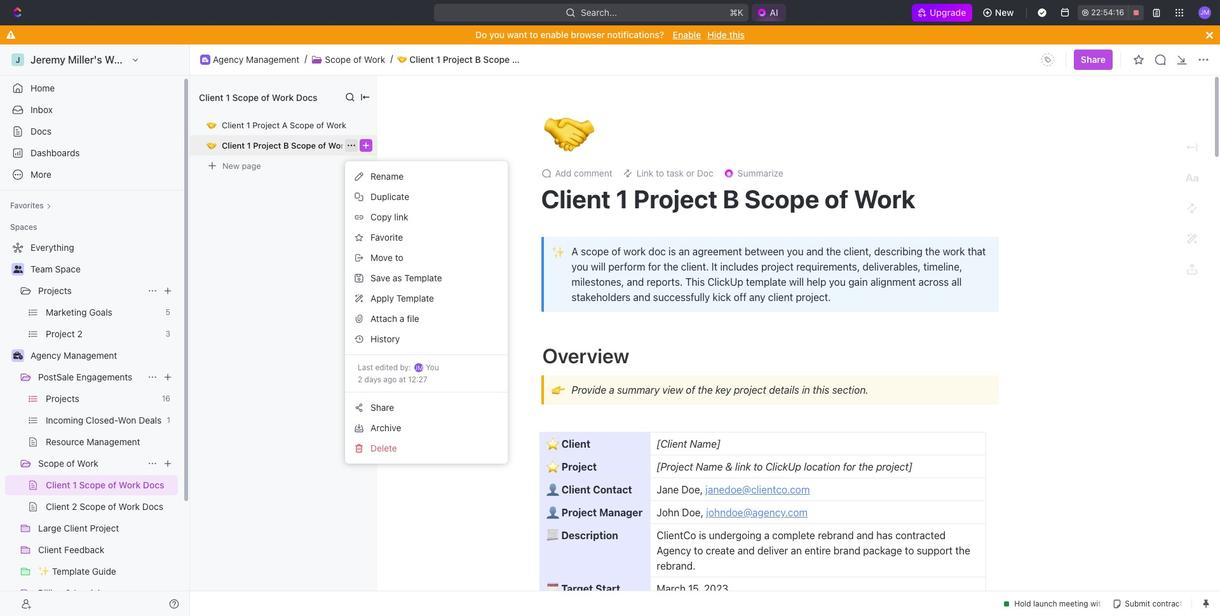 Task type: vqa. For each thing, say whether or not it's contained in the screenshot.
Task sidebar content section
no



Task type: describe. For each thing, give the bounding box(es) containing it.
the left the "project]"
[[859, 462, 874, 473]]

a for provide
[[609, 385, 615, 396]]

a inside clientco is undergoing a complete rebrand and has contracted agency to create and deliver an entire brand package to support the rebrand.
[[765, 530, 770, 542]]

management for business time icon agency management link
[[246, 54, 300, 65]]

apply template button
[[350, 289, 503, 309]]

want
[[507, 29, 528, 40]]

🗓️
[[547, 584, 559, 595]]

new page
[[223, 161, 261, 171]]

0 horizontal spatial will
[[591, 261, 606, 273]]

and up requirements,
[[807, 246, 824, 258]]

client
[[769, 292, 794, 303]]

scope of work inside sidebar navigation
[[38, 458, 98, 469]]

dashboards
[[31, 148, 80, 158]]

user group image
[[13, 266, 23, 273]]

deliverables,
[[863, 261, 921, 273]]

doe, for jane
[[682, 485, 703, 496]]

an inside clientco is undergoing a complete rebrand and has contracted agency to create and deliver an entire brand package to support the rebrand.
[[791, 546, 802, 557]]

project]
[[877, 462, 913, 473]]

and down perform
[[627, 277, 644, 288]]

agency management link for business time icon
[[213, 54, 300, 65]]

favorite
[[371, 232, 403, 243]]

summary
[[617, 385, 660, 396]]

client down ⭐️ project
[[562, 485, 591, 496]]

march
[[657, 584, 686, 595]]

agency management for business time icon
[[213, 54, 300, 65]]

22:54:16
[[1092, 8, 1125, 17]]

📃 description
[[547, 530, 619, 542]]

&
[[726, 462, 733, 473]]

section.
[[833, 385, 869, 396]]

business time image
[[202, 57, 209, 62]]

march 15, 2023
[[657, 584, 729, 595]]

project inside a scope of work doc is an agreement between you and the client, describing the work that you will perform for the client. it includes project requirements, deliverables, timeline, milestones, and reports. this clickup template will help you gain alignment across all stakeholders and successfully kick off any client project.
[[762, 261, 794, 273]]

stakeholders
[[572, 292, 631, 303]]

hide
[[708, 29, 727, 40]]

1 vertical spatial project
[[734, 385, 767, 396]]

1 horizontal spatial scope of work
[[325, 54, 386, 65]]

doc
[[649, 246, 666, 258]]

perform
[[609, 261, 646, 273]]

enable
[[673, 29, 702, 40]]

add comment
[[555, 168, 613, 179]]

0 vertical spatial this
[[730, 29, 745, 40]]

home link
[[5, 78, 178, 99]]

client down "client 1 scope of work docs"
[[222, 120, 244, 130]]

client down add comment
[[541, 184, 611, 214]]

key
[[716, 385, 732, 396]]

docs inside sidebar navigation
[[31, 126, 52, 137]]

john doe, johndoe@agency.com
[[657, 507, 808, 519]]

team
[[31, 264, 53, 275]]

page
[[242, 161, 261, 171]]

clickup inside a scope of work doc is an agreement between you and the client, describing the work that you will perform for the client. it includes project requirements, deliverables, timeline, milestones, and reports. this clickup template will help you gain alignment across all stakeholders and successfully kick off any client project.
[[708, 277, 744, 288]]

👤 for 👤 project manager
[[547, 507, 559, 519]]

kick
[[713, 292, 732, 303]]

👤 for 👤 client contact
[[547, 485, 559, 496]]

postsale
[[38, 372, 74, 383]]

15,
[[689, 584, 702, 595]]

project up doc
[[634, 184, 718, 214]]

jane doe, janedoe@clientco.com
[[657, 485, 810, 496]]

reports.
[[647, 277, 683, 288]]

project up 👤 client contact
[[562, 462, 597, 473]]

delete button
[[350, 439, 503, 459]]

notifications?
[[608, 29, 664, 40]]

⭐️ project
[[547, 462, 597, 473]]

2 horizontal spatial b
[[723, 184, 740, 214]]

complete
[[773, 530, 816, 542]]

help
[[807, 277, 827, 288]]

scope
[[581, 246, 609, 258]]

add
[[555, 168, 572, 179]]

[client
[[657, 439, 688, 450]]

of inside tree
[[67, 458, 75, 469]]

client up new page
[[222, 141, 245, 151]]

new for new
[[996, 7, 1014, 18]]

⭐️ client
[[547, 439, 591, 450]]

link inside button
[[394, 212, 409, 223]]

the left the key
[[698, 385, 713, 396]]

contact
[[593, 485, 633, 496]]

and down undergoing
[[738, 546, 755, 557]]

attach
[[371, 313, 397, 324]]

the up timeline,
[[926, 246, 941, 258]]

a inside a scope of work doc is an agreement between you and the client, describing the work that you will perform for the client. it includes project requirements, deliverables, timeline, milestones, and reports. this clickup template will help you gain alignment across all stakeholders and successfully kick off any client project.
[[572, 246, 579, 258]]

attach a file button
[[350, 309, 503, 329]]

sidebar navigation
[[0, 45, 190, 617]]

1 vertical spatial clickup
[[766, 462, 802, 473]]

successfully
[[654, 292, 710, 303]]

duplicate
[[371, 191, 410, 202]]

timeline,
[[924, 261, 963, 273]]

client.
[[681, 261, 709, 273]]

brand
[[834, 546, 861, 557]]

attach a file
[[371, 313, 419, 324]]

requirements,
[[797, 261, 860, 273]]

and down reports.
[[634, 292, 651, 303]]

contracted
[[896, 530, 946, 542]]

0 vertical spatial client 1 project b scope of work
[[222, 141, 349, 151]]

you right do
[[490, 29, 505, 40]]

apply template
[[371, 293, 434, 304]]

provide a summary view of the key project details in this section.
[[572, 385, 869, 396]]

agency management link for business time image
[[31, 346, 175, 366]]

location
[[804, 462, 841, 473]]

for inside a scope of work doc is an agreement between you and the client, describing the work that you will perform for the client. it includes project requirements, deliverables, timeline, milestones, and reports. this clickup template will help you gain alignment across all stakeholders and successfully kick off any client project.
[[648, 261, 661, 273]]

🤝
[[398, 54, 408, 65]]

package
[[864, 546, 903, 557]]

projects link
[[38, 281, 142, 301]]

describing
[[875, 246, 923, 258]]

client right 🤝
[[410, 54, 434, 65]]

between
[[745, 246, 785, 258]]

date
[[547, 599, 570, 610]]

👤 client contact
[[547, 485, 633, 496]]

move to
[[371, 252, 404, 263]]

management for business time image's agency management link
[[64, 350, 117, 361]]

favorites
[[10, 201, 44, 210]]

an inside a scope of work doc is an agreement between you and the client, describing the work that you will perform for the client. it includes project requirements, deliverables, timeline, milestones, and reports. this clickup template will help you gain alignment across all stakeholders and successfully kick off any client project.
[[679, 246, 690, 258]]

alignment
[[871, 277, 916, 288]]

👉
[[552, 384, 565, 397]]

team space
[[31, 264, 81, 275]]

team space link
[[31, 259, 175, 280]]

[project
[[657, 462, 694, 473]]

johndoe@agency.com link
[[707, 507, 808, 519]]

clientco is undergoing a complete rebrand and has contracted agency to create and deliver an entire brand package to support the rebrand.
[[657, 530, 974, 572]]

agency for business time image
[[31, 350, 61, 361]]

the up requirements,
[[827, 246, 842, 258]]

📃
[[547, 530, 559, 542]]

client down business time icon
[[199, 92, 224, 103]]

search...
[[581, 7, 618, 18]]

postsale engagements link
[[38, 368, 142, 388]]

create
[[706, 546, 735, 557]]

gain
[[849, 277, 868, 288]]

move to button
[[350, 248, 503, 268]]

you right between
[[787, 246, 804, 258]]

upgrade link
[[912, 4, 973, 22]]



Task type: locate. For each thing, give the bounding box(es) containing it.
duplicate button
[[350, 187, 503, 207]]

tree containing team space
[[5, 238, 178, 617]]

1 vertical spatial a
[[609, 385, 615, 396]]

0 vertical spatial is
[[669, 246, 676, 258]]

👤 down ⭐️ project
[[547, 485, 559, 496]]

1 horizontal spatial agency
[[213, 54, 244, 65]]

to right the move
[[395, 252, 404, 263]]

agency for business time icon
[[213, 54, 244, 65]]

template down move to button
[[405, 273, 442, 284]]

1 horizontal spatial for
[[844, 462, 856, 473]]

engagements
[[76, 372, 132, 383]]

2 vertical spatial agency
[[657, 546, 692, 557]]

apply
[[371, 293, 394, 304]]

tree inside sidebar navigation
[[5, 238, 178, 617]]

template up file on the left bottom of page
[[397, 293, 434, 304]]

link right copy on the left
[[394, 212, 409, 223]]

work inside tree
[[77, 458, 98, 469]]

save as template button
[[350, 268, 503, 289]]

upgrade
[[930, 7, 966, 18]]

1 work from the left
[[624, 246, 646, 258]]

0 horizontal spatial docs
[[31, 126, 52, 137]]

⭐️ for ⭐️ project
[[547, 462, 559, 473]]

deliver
[[758, 546, 789, 557]]

doe, right the john
[[682, 507, 704, 519]]

share
[[1082, 54, 1106, 65], [371, 402, 394, 413]]

an
[[679, 246, 690, 258], [791, 546, 802, 557]]

management inside tree
[[64, 350, 117, 361]]

new inside button
[[996, 7, 1014, 18]]

1 horizontal spatial client 1 project b scope of work
[[541, 184, 916, 214]]

has
[[877, 530, 893, 542]]

0 horizontal spatial is
[[669, 246, 676, 258]]

agency right business time icon
[[213, 54, 244, 65]]

business time image
[[13, 352, 23, 360]]

⭐️
[[547, 439, 559, 450], [547, 462, 559, 473]]

1 horizontal spatial link
[[736, 462, 751, 473]]

0 horizontal spatial management
[[64, 350, 117, 361]]

0 vertical spatial agency management link
[[213, 54, 300, 65]]

0 vertical spatial template
[[405, 273, 442, 284]]

1 vertical spatial doe,
[[682, 507, 704, 519]]

move
[[371, 252, 393, 263]]

delete
[[371, 443, 397, 454]]

1 vertical spatial scope of work
[[38, 458, 98, 469]]

0 vertical spatial ⭐️
[[547, 439, 559, 450]]

1 vertical spatial an
[[791, 546, 802, 557]]

comment
[[574, 168, 613, 179]]

link
[[394, 212, 409, 223], [736, 462, 751, 473]]

0 horizontal spatial share
[[371, 402, 394, 413]]

docs link
[[5, 121, 178, 142]]

support
[[917, 546, 953, 557]]

👤 project manager
[[547, 507, 643, 519]]

2 vertical spatial b
[[723, 184, 740, 214]]

is inside a scope of work doc is an agreement between you and the client, describing the work that you will perform for the client. it includes project requirements, deliverables, timeline, milestones, and reports. this clickup template will help you gain alignment across all stakeholders and successfully kick off any client project.
[[669, 246, 676, 258]]

1 horizontal spatial a
[[572, 246, 579, 258]]

jane
[[657, 485, 679, 496]]

share up archive
[[371, 402, 394, 413]]

share inside "button"
[[371, 402, 394, 413]]

1 vertical spatial this
[[813, 385, 830, 396]]

projects
[[38, 286, 72, 296]]

agency management link up "client 1 scope of work docs"
[[213, 54, 300, 65]]

project down "client 1 scope of work docs"
[[253, 120, 280, 130]]

john
[[657, 507, 680, 519]]

off
[[734, 292, 747, 303]]

you
[[426, 363, 439, 373]]

0 vertical spatial doe,
[[682, 485, 703, 496]]

you down scope
[[572, 261, 589, 273]]

provide
[[572, 385, 607, 396]]

0 horizontal spatial agency
[[31, 350, 61, 361]]

agency up postsale
[[31, 350, 61, 361]]

1 horizontal spatial work
[[943, 246, 966, 258]]

project up template
[[762, 261, 794, 273]]

1 horizontal spatial docs
[[296, 92, 318, 103]]

work up perform
[[624, 246, 646, 258]]

2023
[[704, 584, 729, 595]]

agreement
[[693, 246, 743, 258]]

b
[[475, 54, 481, 65], [284, 141, 289, 151], [723, 184, 740, 214]]

1 horizontal spatial clickup
[[766, 462, 802, 473]]

1 vertical spatial b
[[284, 141, 289, 151]]

is right doc
[[669, 246, 676, 258]]

project up page
[[253, 141, 281, 151]]

a right provide
[[609, 385, 615, 396]]

scope inside tree
[[38, 458, 64, 469]]

0 horizontal spatial an
[[679, 246, 690, 258]]

and
[[807, 246, 824, 258], [627, 277, 644, 288], [634, 292, 651, 303], [857, 530, 874, 542], [738, 546, 755, 557]]

1 vertical spatial will
[[790, 277, 804, 288]]

project up '📃 description'
[[562, 507, 597, 519]]

1
[[437, 54, 441, 65], [226, 92, 230, 103], [246, 120, 250, 130], [247, 141, 251, 151], [616, 184, 629, 214]]

tree
[[5, 238, 178, 617]]

1 vertical spatial 👤
[[547, 507, 559, 519]]

doe, for john
[[682, 507, 704, 519]]

postsale engagements
[[38, 372, 132, 383]]

👤
[[547, 485, 559, 496], [547, 507, 559, 519]]

enable
[[541, 29, 569, 40]]

1 vertical spatial agency
[[31, 350, 61, 361]]

client 1 project b scope of work up agreement
[[541, 184, 916, 214]]

0 horizontal spatial new
[[223, 161, 240, 171]]

share button
[[350, 398, 503, 418]]

0 vertical spatial new
[[996, 7, 1014, 18]]

it
[[712, 261, 718, 273]]

for
[[648, 261, 661, 273], [844, 462, 856, 473]]

1 horizontal spatial a
[[609, 385, 615, 396]]

share down 22:54:16
[[1082, 54, 1106, 65]]

2 👤 from the top
[[547, 507, 559, 519]]

0 horizontal spatial agency management
[[31, 350, 117, 361]]

2 work from the left
[[943, 246, 966, 258]]

for right location on the right of the page
[[844, 462, 856, 473]]

dashboards link
[[5, 143, 178, 163]]

⌘k
[[730, 7, 744, 18]]

0 horizontal spatial scope of work link
[[38, 454, 142, 474]]

0 vertical spatial a
[[400, 313, 405, 324]]

of inside a scope of work doc is an agreement between you and the client, describing the work that you will perform for the client. it includes project requirements, deliverables, timeline, milestones, and reports. this clickup template will help you gain alignment across all stakeholders and successfully kick off any client project.
[[612, 246, 621, 258]]

0 vertical spatial a
[[282, 120, 288, 130]]

agency inside clientco is undergoing a complete rebrand and has contracted agency to create and deliver an entire brand package to support the rebrand.
[[657, 546, 692, 557]]

1 horizontal spatial is
[[699, 530, 707, 542]]

1 vertical spatial agency management link
[[31, 346, 175, 366]]

1 vertical spatial a
[[572, 246, 579, 258]]

clickup up janedoe@clientco.com
[[766, 462, 802, 473]]

clickup up the kick
[[708, 277, 744, 288]]

⭐️ up ⭐️ project
[[547, 439, 559, 450]]

🤝 client 1 project b scope of work
[[398, 54, 545, 65]]

docs up client 1 project a scope of work
[[296, 92, 318, 103]]

overview
[[543, 344, 630, 368]]

new for new page
[[223, 161, 240, 171]]

a for attach
[[400, 313, 405, 324]]

b down do
[[475, 54, 481, 65]]

0 horizontal spatial for
[[648, 261, 661, 273]]

agency management up "client 1 scope of work docs"
[[213, 54, 300, 65]]

an down complete
[[791, 546, 802, 557]]

attach a file button
[[350, 309, 503, 329]]

1 horizontal spatial share
[[1082, 54, 1106, 65]]

to left "create"
[[694, 546, 704, 557]]

scope of work
[[325, 54, 386, 65], [38, 458, 98, 469]]

0 vertical spatial an
[[679, 246, 690, 258]]

client
[[410, 54, 434, 65], [199, 92, 224, 103], [222, 120, 244, 130], [222, 141, 245, 151], [541, 184, 611, 214], [562, 439, 591, 450], [562, 485, 591, 496]]

the inside clientco is undergoing a complete rebrand and has contracted agency to create and deliver an entire brand package to support the rebrand.
[[956, 546, 971, 557]]

as
[[393, 273, 402, 284]]

link right &
[[736, 462, 751, 473]]

0 horizontal spatial a
[[400, 313, 405, 324]]

you down requirements,
[[830, 277, 846, 288]]

agency management up postsale engagements
[[31, 350, 117, 361]]

1 vertical spatial ⭐️
[[547, 462, 559, 473]]

1 horizontal spatial management
[[246, 54, 300, 65]]

janedoe@clientco.com
[[706, 485, 810, 496]]

1 horizontal spatial agency management
[[213, 54, 300, 65]]

the right support
[[956, 546, 971, 557]]

1 👤 from the top
[[547, 485, 559, 496]]

docs down inbox
[[31, 126, 52, 137]]

[project name & link to clickup location for the project]
[[657, 462, 913, 473]]

1 vertical spatial scope of work link
[[38, 454, 142, 474]]

docs
[[296, 92, 318, 103], [31, 126, 52, 137]]

agency up rebrand.
[[657, 546, 692, 557]]

1 vertical spatial agency management
[[31, 350, 117, 361]]

template inside apply template button
[[397, 293, 434, 304]]

is
[[669, 246, 676, 258], [699, 530, 707, 542]]

👤 up 📃
[[547, 507, 559, 519]]

0 vertical spatial management
[[246, 54, 300, 65]]

will left help
[[790, 277, 804, 288]]

0 vertical spatial b
[[475, 54, 481, 65]]

will
[[591, 261, 606, 273], [790, 277, 804, 288]]

0 horizontal spatial work
[[624, 246, 646, 258]]

rebrand
[[818, 530, 854, 542]]

b down client 1 project a scope of work
[[284, 141, 289, 151]]

project right the key
[[734, 385, 767, 396]]

project right 🤝
[[443, 54, 473, 65]]

2 vertical spatial a
[[765, 530, 770, 542]]

clientco
[[657, 530, 697, 542]]

0 vertical spatial clickup
[[708, 277, 744, 288]]

copy link button
[[350, 207, 503, 228]]

1 horizontal spatial will
[[790, 277, 804, 288]]

browser
[[571, 29, 605, 40]]

a scope of work doc is an agreement between you and the client, describing the work that you will perform for the client. it includes project requirements, deliverables, timeline, milestones, and reports. this clickup template will help you gain alignment across all stakeholders and successfully kick off any client project.
[[572, 246, 989, 303]]

project.
[[796, 292, 831, 303]]

1 horizontal spatial new
[[996, 7, 1014, 18]]

0 vertical spatial scope of work
[[325, 54, 386, 65]]

management up postsale engagements link
[[64, 350, 117, 361]]

0 vertical spatial scope of work link
[[325, 54, 386, 65]]

undergoing
[[709, 530, 762, 542]]

doe, right jane
[[682, 485, 703, 496]]

0 horizontal spatial b
[[284, 141, 289, 151]]

0 horizontal spatial agency management link
[[31, 346, 175, 366]]

0 vertical spatial will
[[591, 261, 606, 273]]

1 ⭐️ from the top
[[547, 439, 559, 450]]

a right ✨
[[572, 246, 579, 258]]

you
[[490, 29, 505, 40], [787, 246, 804, 258], [572, 261, 589, 273], [830, 277, 846, 288]]

2 horizontal spatial agency
[[657, 546, 692, 557]]

inbox
[[31, 104, 53, 115]]

do
[[476, 29, 487, 40]]

agency management link up engagements
[[31, 346, 175, 366]]

to right want
[[530, 29, 538, 40]]

and left the has
[[857, 530, 874, 542]]

this right 'in'
[[813, 385, 830, 396]]

will up milestones,
[[591, 261, 606, 273]]

to inside button
[[395, 252, 404, 263]]

for down doc
[[648, 261, 661, 273]]

client 1 project a scope of work
[[222, 120, 346, 130]]

milestones,
[[572, 277, 625, 288]]

0 horizontal spatial link
[[394, 212, 409, 223]]

22:54:16 button
[[1079, 5, 1145, 20]]

this
[[730, 29, 745, 40], [813, 385, 830, 396]]

0 vertical spatial share
[[1082, 54, 1106, 65]]

rename button
[[350, 167, 503, 187]]

this right hide
[[730, 29, 745, 40]]

⭐️ for ⭐️ client
[[547, 439, 559, 450]]

this
[[686, 277, 705, 288]]

project
[[762, 261, 794, 273], [734, 385, 767, 396]]

0 vertical spatial link
[[394, 212, 409, 223]]

management up "client 1 scope of work docs"
[[246, 54, 300, 65]]

work up timeline,
[[943, 246, 966, 258]]

1 vertical spatial for
[[844, 462, 856, 473]]

1 vertical spatial new
[[223, 161, 240, 171]]

1 vertical spatial client 1 project b scope of work
[[541, 184, 916, 214]]

1 horizontal spatial agency management link
[[213, 54, 300, 65]]

agency management for business time image
[[31, 350, 117, 361]]

0 vertical spatial agency management
[[213, 54, 300, 65]]

1 vertical spatial is
[[699, 530, 707, 542]]

is up "create"
[[699, 530, 707, 542]]

0 vertical spatial for
[[648, 261, 661, 273]]

0 vertical spatial agency
[[213, 54, 244, 65]]

template inside save as template button
[[405, 273, 442, 284]]

0 vertical spatial docs
[[296, 92, 318, 103]]

1 vertical spatial link
[[736, 462, 751, 473]]

template
[[747, 277, 787, 288]]

is inside clientco is undergoing a complete rebrand and has contracted agency to create and deliver an entire brand package to support the rebrand.
[[699, 530, 707, 542]]

to up janedoe@clientco.com
[[754, 462, 763, 473]]

favorite button
[[350, 228, 503, 248]]

0 horizontal spatial client 1 project b scope of work
[[222, 141, 349, 151]]

⭐️ down "⭐️ client"
[[547, 462, 559, 473]]

agency management inside tree
[[31, 350, 117, 361]]

description
[[562, 530, 619, 542]]

a up 'deliver'
[[765, 530, 770, 542]]

0 horizontal spatial a
[[282, 120, 288, 130]]

0 horizontal spatial clickup
[[708, 277, 744, 288]]

new right upgrade
[[996, 7, 1014, 18]]

a down "client 1 scope of work docs"
[[282, 120, 288, 130]]

save
[[371, 273, 390, 284]]

0 vertical spatial 👤
[[547, 485, 559, 496]]

includes
[[721, 261, 759, 273]]

1 horizontal spatial scope of work link
[[325, 54, 386, 65]]

0 horizontal spatial this
[[730, 29, 745, 40]]

history button
[[350, 329, 503, 350]]

0 vertical spatial project
[[762, 261, 794, 273]]

a inside attach a file button
[[400, 313, 405, 324]]

1 horizontal spatial b
[[475, 54, 481, 65]]

any
[[750, 292, 766, 303]]

1 vertical spatial template
[[397, 293, 434, 304]]

client up ⭐️ project
[[562, 439, 591, 450]]

the up reports.
[[664, 261, 679, 273]]

a left file on the left bottom of page
[[400, 313, 405, 324]]

agency inside sidebar navigation
[[31, 350, 61, 361]]

✨
[[552, 245, 565, 258]]

[client name]
[[657, 439, 721, 450]]

1 horizontal spatial this
[[813, 385, 830, 396]]

1 vertical spatial docs
[[31, 126, 52, 137]]

all
[[952, 277, 962, 288]]

1 horizontal spatial an
[[791, 546, 802, 557]]

client 1 project b scope of work down client 1 project a scope of work
[[222, 141, 349, 151]]

manager
[[600, 507, 643, 519]]

an up client.
[[679, 246, 690, 258]]

1 vertical spatial share
[[371, 402, 394, 413]]

0 horizontal spatial scope of work
[[38, 458, 98, 469]]

to down contracted
[[905, 546, 915, 557]]

new left page
[[223, 161, 240, 171]]

2 horizontal spatial a
[[765, 530, 770, 542]]

client 1 project b scope of work
[[222, 141, 349, 151], [541, 184, 916, 214]]

2 ⭐️ from the top
[[547, 462, 559, 473]]

b up agreement
[[723, 184, 740, 214]]

1 vertical spatial management
[[64, 350, 117, 361]]



